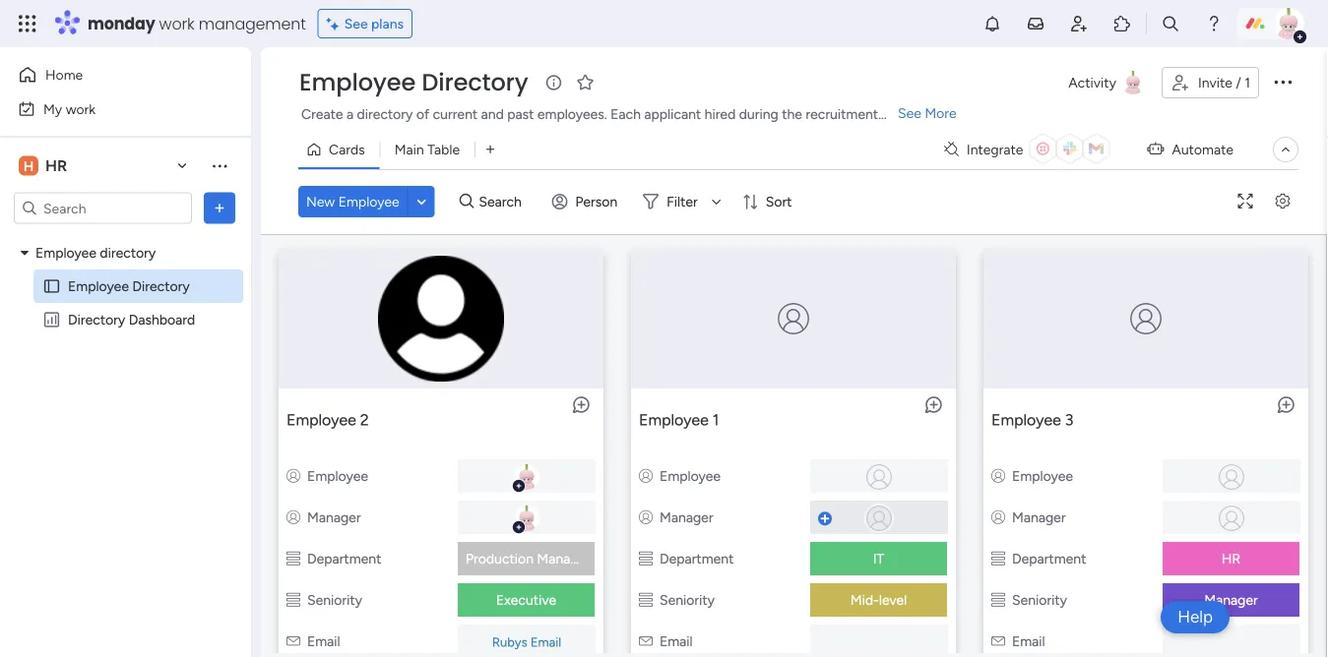 Task type: vqa. For each thing, say whether or not it's contained in the screenshot.
(222)
no



Task type: locate. For each thing, give the bounding box(es) containing it.
v2 status outline image for employee 2
[[287, 551, 300, 568]]

see for see plans
[[344, 15, 368, 32]]

production management
[[466, 551, 618, 568]]

work
[[159, 12, 195, 34], [66, 100, 96, 117]]

v2 email column image for employee 3
[[992, 634, 1005, 650]]

see plans
[[344, 15, 404, 32]]

work inside button
[[66, 100, 96, 117]]

0 horizontal spatial see
[[344, 15, 368, 32]]

3 dapulse person column image from the left
[[992, 468, 1005, 485]]

2 horizontal spatial directory
[[422, 66, 528, 99]]

directory up dashboard
[[132, 278, 190, 295]]

hired
[[705, 106, 736, 123]]

seniority for 1
[[660, 592, 715, 609]]

new
[[306, 193, 335, 210]]

1 horizontal spatial directory
[[357, 106, 413, 123]]

employee 3
[[992, 411, 1074, 430]]

directory
[[422, 66, 528, 99], [132, 278, 190, 295], [68, 312, 125, 328]]

2 seniority from the left
[[660, 592, 715, 609]]

see
[[344, 15, 368, 32], [898, 105, 922, 122]]

option
[[0, 235, 251, 239]]

help image
[[1204, 14, 1224, 33]]

inbox image
[[1026, 14, 1046, 33]]

dapulse person column image down employee 2
[[287, 468, 300, 485]]

moved
[[1065, 106, 1107, 123]]

management
[[537, 551, 618, 568]]

0 horizontal spatial dapulse person column image
[[287, 468, 300, 485]]

board
[[1153, 106, 1188, 123]]

dapulse person column image
[[287, 468, 300, 485], [639, 468, 653, 485], [992, 468, 1005, 485]]

2
[[360, 411, 369, 430]]

manager for 3
[[1012, 510, 1066, 526]]

employee inside new employee button
[[338, 193, 399, 210]]

it
[[873, 551, 884, 568]]

directory
[[357, 106, 413, 123], [100, 245, 156, 261]]

1 vertical spatial employee directory
[[68, 278, 190, 295]]

ruby anderson image
[[1273, 8, 1305, 39]]

public dashboard image
[[42, 311, 61, 329]]

1 vertical spatial directory
[[100, 245, 156, 261]]

1 horizontal spatial directory
[[132, 278, 190, 295]]

1 horizontal spatial 1
[[1245, 74, 1250, 91]]

1 inside row group
[[713, 411, 719, 430]]

be
[[1046, 106, 1061, 123]]

0 horizontal spatial options image
[[210, 198, 229, 218]]

employee directory
[[299, 66, 528, 99], [68, 278, 190, 295]]

angle down image
[[417, 194, 426, 209]]

2 v2 email column image from the left
[[992, 634, 1005, 650]]

2 card cover image image from the left
[[1130, 303, 1162, 335]]

c
[[1326, 106, 1328, 123]]

the
[[782, 106, 802, 123], [1228, 106, 1249, 123]]

rubys email
[[492, 635, 561, 651]]

hr inside workspace selection element
[[45, 157, 67, 175]]

rubys email link
[[488, 635, 565, 651]]

0 horizontal spatial v2 email column image
[[639, 634, 653, 650]]

1 card cover image image from the left
[[778, 303, 809, 335]]

my
[[43, 100, 62, 117]]

3 seniority from the left
[[1012, 592, 1067, 609]]

1 dapulse person column image from the left
[[287, 468, 300, 485]]

2 department from the left
[[660, 551, 734, 568]]

1 horizontal spatial see
[[898, 105, 922, 122]]

directory dashboard
[[68, 312, 195, 328]]

activity
[[1069, 74, 1117, 91]]

department for 1
[[660, 551, 734, 568]]

options image
[[1271, 70, 1295, 93], [210, 198, 229, 218]]

dapulse person column image for employee 1
[[639, 510, 653, 526]]

hr up help button
[[1222, 551, 1241, 568]]

this
[[1127, 106, 1149, 123]]

1 v2 email column image from the left
[[639, 634, 653, 650]]

0 horizontal spatial directory
[[100, 245, 156, 261]]

dapulse person column image for employee 3
[[992, 510, 1005, 526]]

2 dapulse person column image from the left
[[639, 468, 653, 485]]

employee directory
[[35, 245, 156, 261]]

1 horizontal spatial card cover image image
[[1130, 303, 1162, 335]]

create
[[301, 106, 343, 123]]

1
[[1245, 74, 1250, 91], [713, 411, 719, 430]]

row group
[[265, 239, 1322, 658]]

department
[[307, 551, 381, 568], [660, 551, 734, 568], [1012, 551, 1086, 568]]

directory up and
[[422, 66, 528, 99]]

dapulse person column image for employee 2
[[287, 510, 300, 526]]

0 horizontal spatial employee directory
[[68, 278, 190, 295]]

dapulse person column image down employee 3
[[992, 468, 1005, 485]]

1 seniority from the left
[[307, 592, 362, 609]]

a
[[347, 106, 354, 123]]

1 inside button
[[1245, 74, 1250, 91]]

applicant
[[644, 106, 701, 123]]

0 horizontal spatial hr
[[45, 157, 67, 175]]

seniority
[[307, 592, 362, 609], [660, 592, 715, 609], [1012, 592, 1067, 609]]

0 horizontal spatial work
[[66, 100, 96, 117]]

directory down search in workspace field
[[100, 245, 156, 261]]

1 horizontal spatial employee directory
[[299, 66, 528, 99]]

email for 3
[[1012, 634, 1045, 650]]

2 horizontal spatial seniority
[[1012, 592, 1067, 609]]

1 horizontal spatial hr
[[1222, 551, 1241, 568]]

see more link
[[896, 103, 959, 123]]

1 horizontal spatial dapulse person column image
[[639, 468, 653, 485]]

1 horizontal spatial seniority
[[660, 592, 715, 609]]

invite
[[1198, 74, 1233, 91]]

2 horizontal spatial dapulse person column image
[[992, 510, 1005, 526]]

dapulse person column image for employee 3
[[992, 468, 1005, 485]]

2 horizontal spatial department
[[1012, 551, 1086, 568]]

0 vertical spatial hr
[[45, 157, 67, 175]]

0 vertical spatial 1
[[1245, 74, 1250, 91]]

1 department from the left
[[307, 551, 381, 568]]

manager
[[307, 510, 361, 526], [660, 510, 713, 526], [1012, 510, 1066, 526], [1204, 592, 1258, 609]]

1 vertical spatial directory
[[132, 278, 190, 295]]

1 dapulse person column image from the left
[[287, 510, 300, 526]]

1 horizontal spatial v2 email column image
[[992, 634, 1005, 650]]

2 dapulse person column image from the left
[[639, 510, 653, 526]]

1 horizontal spatial department
[[660, 551, 734, 568]]

caret down image
[[21, 246, 29, 260]]

my work
[[43, 100, 96, 117]]

list box
[[0, 232, 251, 603]]

apps image
[[1113, 14, 1132, 33]]

automatically
[[959, 106, 1042, 123]]

1 vertical spatial 1
[[713, 411, 719, 430]]

dapulse person column image
[[287, 510, 300, 526], [639, 510, 653, 526], [992, 510, 1005, 526]]

v2 status outline image
[[287, 551, 300, 568], [639, 551, 653, 568], [639, 592, 653, 609]]

department for 3
[[1012, 551, 1086, 568]]

directory right "public dashboard" image
[[68, 312, 125, 328]]

v2 email column image
[[639, 634, 653, 650], [992, 634, 1005, 650]]

department for 2
[[307, 551, 381, 568]]

public board image
[[42, 277, 61, 296]]

seniority for 3
[[1012, 592, 1067, 609]]

directory right a
[[357, 106, 413, 123]]

settings image
[[1267, 194, 1299, 209]]

see more
[[898, 105, 957, 122]]

help
[[1178, 608, 1213, 628]]

3 department from the left
[[1012, 551, 1086, 568]]

integrate
[[967, 141, 1023, 158]]

1 vertical spatial see
[[898, 105, 922, 122]]

options image down the workspace options 'icon'
[[210, 198, 229, 218]]

hr right 'workspace' image
[[45, 157, 67, 175]]

1 horizontal spatial work
[[159, 12, 195, 34]]

0 horizontal spatial seniority
[[307, 592, 362, 609]]

0 horizontal spatial 1
[[713, 411, 719, 430]]

workspace selection element
[[19, 154, 70, 178]]

0 horizontal spatial directory
[[68, 312, 125, 328]]

h
[[23, 158, 34, 174]]

0 vertical spatial see
[[344, 15, 368, 32]]

invite / 1 button
[[1162, 67, 1259, 98]]

v2 status outline image
[[992, 551, 1005, 568], [287, 592, 300, 609], [992, 592, 1005, 609]]

email for 2
[[307, 634, 340, 650]]

monday work management
[[88, 12, 306, 34]]

the right using
[[1228, 106, 1249, 123]]

plans
[[371, 15, 404, 32]]

my work button
[[12, 93, 212, 125]]

0 horizontal spatial card cover image image
[[778, 303, 809, 335]]

sort button
[[734, 186, 804, 218]]

employee directory up of
[[299, 66, 528, 99]]

3 dapulse person column image from the left
[[992, 510, 1005, 526]]

employee directory up directory dashboard at the left of page
[[68, 278, 190, 295]]

1 vertical spatial hr
[[1222, 551, 1241, 568]]

main table button
[[380, 134, 475, 165]]

options image up automation
[[1271, 70, 1295, 93]]

work right the monday
[[159, 12, 195, 34]]

can
[[934, 106, 956, 123]]

select product image
[[18, 14, 37, 33]]

see inside see plans button
[[344, 15, 368, 32]]

dapulse person column image down employee 1
[[639, 468, 653, 485]]

automate
[[1172, 141, 1234, 158]]

employee directory inside list box
[[68, 278, 190, 295]]

0 horizontal spatial the
[[782, 106, 802, 123]]

collapse board header image
[[1278, 142, 1294, 158]]

notifications image
[[983, 14, 1002, 33]]

card cover image image
[[778, 303, 809, 335], [1130, 303, 1162, 335]]

0 horizontal spatial department
[[307, 551, 381, 568]]

0 horizontal spatial dapulse person column image
[[287, 510, 300, 526]]

see left plans
[[344, 15, 368, 32]]

dapulse person column image for employee 1
[[639, 468, 653, 485]]

email
[[307, 634, 340, 650], [660, 634, 693, 650], [1012, 634, 1045, 650], [531, 635, 561, 651]]

autopilot image
[[1147, 136, 1164, 161]]

1 vertical spatial work
[[66, 100, 96, 117]]

manager for 1
[[660, 510, 713, 526]]

0 vertical spatial options image
[[1271, 70, 1295, 93]]

the right during
[[782, 106, 802, 123]]

1 horizontal spatial dapulse person column image
[[639, 510, 653, 526]]

automation
[[1252, 106, 1323, 123]]

invite members image
[[1069, 14, 1089, 33]]

work right my
[[66, 100, 96, 117]]

employee
[[299, 66, 416, 99], [338, 193, 399, 210], [35, 245, 96, 261], [68, 278, 129, 295], [287, 411, 356, 430], [639, 411, 709, 430], [992, 411, 1061, 430], [307, 468, 368, 485], [660, 468, 721, 485], [1012, 468, 1073, 485]]

see left more
[[898, 105, 922, 122]]

2 the from the left
[[1228, 106, 1249, 123]]

invite / 1
[[1198, 74, 1250, 91]]

during
[[739, 106, 779, 123]]

0 vertical spatial employee directory
[[299, 66, 528, 99]]

1 horizontal spatial the
[[1228, 106, 1249, 123]]

see inside the see more link
[[898, 105, 922, 122]]

hr
[[45, 157, 67, 175], [1222, 551, 1241, 568]]

1 horizontal spatial options image
[[1271, 70, 1295, 93]]

and
[[481, 106, 504, 123]]

search everything image
[[1161, 14, 1181, 33]]

0 vertical spatial work
[[159, 12, 195, 34]]

3
[[1065, 411, 1074, 430]]

home button
[[12, 59, 212, 91]]

cards
[[329, 141, 365, 158]]

0 vertical spatial directory
[[357, 106, 413, 123]]

2 horizontal spatial dapulse person column image
[[992, 468, 1005, 485]]



Task type: describe. For each thing, give the bounding box(es) containing it.
each
[[611, 106, 641, 123]]

dapulse person column image for employee 2
[[287, 468, 300, 485]]

main
[[395, 141, 424, 158]]

add view image
[[486, 143, 494, 157]]

employees.
[[537, 106, 607, 123]]

card cover image image for employee 3
[[1130, 303, 1162, 335]]

table
[[427, 141, 460, 158]]

mid-level
[[850, 592, 907, 609]]

v2 status outline image for employee 2
[[287, 592, 300, 609]]

dapulse integrations image
[[944, 142, 959, 157]]

to
[[1110, 106, 1123, 123]]

row group containing employee 2
[[265, 239, 1322, 658]]

work for monday
[[159, 12, 195, 34]]

1 the from the left
[[782, 106, 802, 123]]

more
[[925, 105, 957, 122]]

employee 2
[[287, 411, 369, 430]]

production
[[466, 551, 534, 568]]

v2 status outline image for employee 1
[[639, 551, 653, 568]]

1 vertical spatial options image
[[210, 198, 229, 218]]

management
[[199, 12, 306, 34]]

see for see more
[[898, 105, 922, 122]]

see plans button
[[318, 9, 413, 38]]

person
[[575, 193, 618, 210]]

open full screen image
[[1230, 194, 1261, 209]]

activity button
[[1061, 67, 1154, 98]]

help button
[[1161, 602, 1230, 634]]

seniority for 2
[[307, 592, 362, 609]]

0 vertical spatial directory
[[422, 66, 528, 99]]

mid-
[[850, 592, 879, 609]]

using
[[1192, 106, 1225, 123]]

/
[[1236, 74, 1241, 91]]

filter
[[667, 193, 698, 210]]

home
[[45, 66, 83, 83]]

dashboard
[[129, 312, 195, 328]]

recruitment
[[806, 106, 878, 123]]

Employee Directory field
[[294, 66, 533, 99]]

person button
[[544, 186, 629, 218]]

new employee
[[306, 193, 399, 210]]

executive
[[496, 592, 556, 609]]

level
[[879, 592, 907, 609]]

new employee button
[[298, 186, 407, 218]]

arrow down image
[[705, 190, 728, 214]]

v2 status outline image for employee 3
[[992, 592, 1005, 609]]

past
[[507, 106, 534, 123]]

show board description image
[[542, 73, 566, 93]]

create a directory of current and past employees. each applicant hired during the recruitment process can automatically be moved to this board using the automation c
[[301, 106, 1328, 123]]

card cover image image for employee 1
[[778, 303, 809, 335]]

list box containing employee directory
[[0, 232, 251, 603]]

employee 1
[[639, 411, 719, 430]]

current
[[433, 106, 478, 123]]

manager for 2
[[307, 510, 361, 526]]

v2 email column image
[[287, 634, 300, 650]]

work for my
[[66, 100, 96, 117]]

directory inside list box
[[100, 245, 156, 261]]

2 vertical spatial directory
[[68, 312, 125, 328]]

sort
[[766, 193, 792, 210]]

workspace options image
[[210, 156, 229, 176]]

v2 email column image for employee 1
[[639, 634, 653, 650]]

process
[[882, 106, 930, 123]]

of
[[416, 106, 429, 123]]

cards button
[[298, 134, 380, 165]]

v2 search image
[[460, 191, 474, 213]]

rubys
[[492, 635, 527, 651]]

Search field
[[474, 188, 533, 216]]

workspace image
[[19, 155, 38, 177]]

main table
[[395, 141, 460, 158]]

Search in workspace field
[[41, 197, 164, 220]]

add to favorites image
[[576, 72, 595, 92]]

email for 1
[[660, 634, 693, 650]]

monday
[[88, 12, 155, 34]]

filter button
[[635, 186, 728, 218]]



